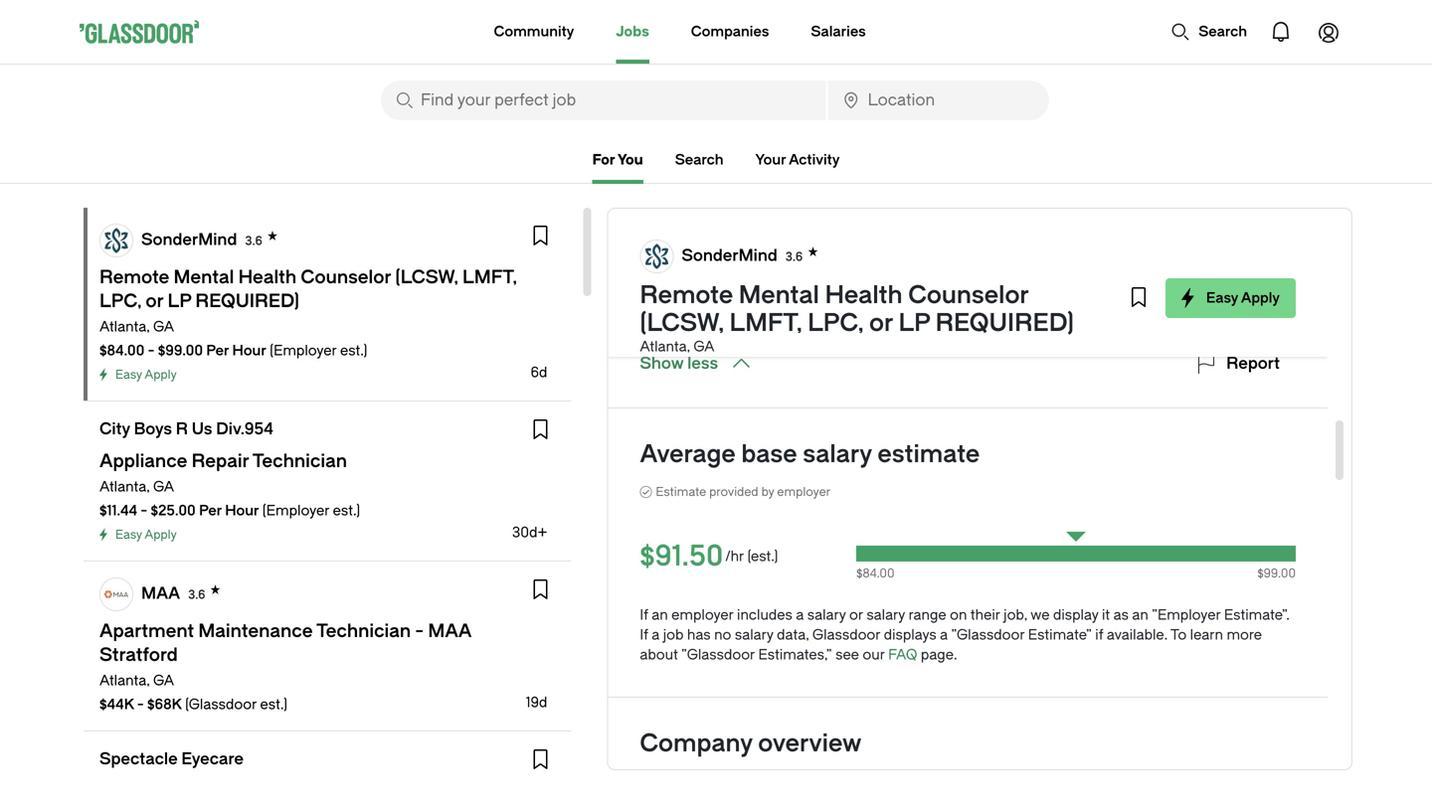 Task type: describe. For each thing, give the bounding box(es) containing it.
as
[[1114, 607, 1129, 624]]

counselor
[[909, 282, 1029, 309]]

remote mental health counselor (lcsw, lmft, lpc, or lp required) atlanta, ga
[[640, 282, 1075, 355]]

health
[[825, 282, 903, 309]]

atlanta, ga $84.00 - $99.00 per hour (employer est.)
[[100, 319, 368, 359]]

sondermind inside jobs list element
[[141, 231, 237, 249]]

0 horizontal spatial a
[[652, 627, 660, 644]]

employer inside 'if an employer includes a salary or salary range on their job, we display it as an "employer estimate". if a job has no salary data, glassdoor displays a "glassdoor estimate" if available.  to learn more about "glassdoor estimates," see our'
[[672, 607, 734, 624]]

state
[[937, 274, 970, 291]]

search inside button
[[1199, 23, 1248, 40]]

(employer for atlanta, ga $11.44 - $25.00 per hour (employer est.)
[[262, 503, 330, 519]]

community link
[[494, 0, 574, 64]]

spectacle
[[100, 751, 178, 769]]

Search keyword field
[[381, 81, 826, 120]]

companies
[[691, 23, 770, 40]]

location:
[[678, 306, 740, 322]]

show less button
[[640, 352, 754, 376]]

atlanta, ga $44k - $68k (glassdoor est.)
[[100, 673, 288, 713]]

0 horizontal spatial lpc,
[[773, 274, 805, 291]]

apply inside button
[[1242, 290, 1281, 306]]

includes
[[737, 607, 793, 624]]

more
[[1227, 627, 1263, 644]]

easy inside button
[[1207, 290, 1239, 306]]

easy apply inside button
[[1207, 290, 1281, 306]]

3.6 for 6d
[[245, 234, 263, 248]]

$91.50
[[640, 540, 724, 574]]

estimate provided by employer
[[656, 486, 831, 500]]

salary right base
[[803, 441, 872, 469]]

required)
[[936, 309, 1075, 337]]

/hr
[[726, 549, 744, 565]]

faq
[[889, 647, 918, 664]]

- for $68k
[[137, 697, 144, 713]]

atlanta, for atlanta, ga $44k - $68k (glassdoor est.)
[[100, 673, 150, 690]]

glassdoor
[[813, 627, 881, 644]]

your
[[756, 152, 786, 168]]

average base salary estimate
[[640, 441, 980, 469]]

for you
[[593, 152, 644, 168]]

faq page.
[[889, 647, 958, 664]]

spectacle eyecare
[[100, 751, 244, 769]]

1 horizontal spatial sondermind
[[682, 247, 778, 265]]

license/certification:
[[640, 242, 783, 259]]

report
[[1227, 355, 1281, 373]]

estimate
[[878, 441, 980, 469]]

ga inside remote mental health counselor (lcsw, lmft, lpc, or lp required) atlanta, ga
[[694, 339, 715, 355]]

to
[[1171, 627, 1187, 644]]

no
[[715, 627, 732, 644]]

show
[[640, 355, 684, 373]]

work location: remote
[[640, 306, 797, 322]]

"employer
[[1152, 607, 1221, 624]]

displays
[[884, 627, 937, 644]]

show less
[[640, 355, 719, 373]]

estimate
[[656, 486, 707, 500]]

mental
[[739, 282, 820, 309]]

maa
[[141, 585, 180, 603]]

1 vertical spatial search
[[675, 152, 724, 168]]

ga for atlanta, ga $84.00 - $99.00 per hour (employer est.)
[[153, 319, 174, 335]]

your activity link
[[756, 152, 840, 168]]

search link
[[675, 152, 724, 168]]

easy apply for 30d+
[[115, 528, 177, 542]]

job
[[663, 627, 684, 644]]

about
[[640, 647, 678, 664]]

company overview
[[640, 730, 862, 758]]

page.
[[921, 647, 958, 664]]

ga for atlanta, ga $11.44 - $25.00 per hour (employer est.)
[[153, 479, 174, 496]]

apply for 6d
[[145, 368, 177, 382]]

1 vertical spatial "glassdoor
[[682, 647, 755, 664]]

1 horizontal spatial "glassdoor
[[952, 627, 1025, 644]]

2 an from the left
[[1133, 607, 1149, 624]]

companies link
[[691, 0, 770, 64]]

1 horizontal spatial $99.00
[[1258, 567, 1297, 581]]

available.
[[1107, 627, 1168, 644]]

- for $25.00
[[141, 503, 147, 519]]

salary up 'displays'
[[867, 607, 906, 624]]

or inside remote mental health counselor (lcsw, lmft, lpc, or lp required) atlanta, ga
[[870, 309, 893, 337]]

$91.50 /hr (est.)
[[640, 540, 779, 574]]

boys
[[134, 420, 172, 439]]

activity
[[789, 152, 840, 168]]

est.) for atlanta, ga $84.00 - $99.00 per hour (employer est.)
[[340, 343, 368, 359]]

atlanta, ga $11.44 - $25.00 per hour (employer est.)
[[100, 479, 360, 519]]

provided
[[710, 486, 759, 500]]

$25.00
[[151, 503, 196, 519]]

(employer for atlanta, ga $84.00 - $99.00 per hour (employer est.)
[[270, 343, 337, 359]]

- for $99.00
[[148, 343, 155, 359]]

average
[[640, 441, 736, 469]]

$84.00 inside atlanta, ga $84.00 - $99.00 per hour (employer est.)
[[100, 343, 145, 359]]

remote inside remote mental health counselor (lcsw, lmft, lpc, or lp required) atlanta, ga
[[640, 282, 734, 309]]

r
[[176, 420, 188, 439]]

easy apply button
[[1166, 279, 1297, 318]]

none field 'search keyword'
[[381, 81, 826, 120]]

georgia
[[990, 274, 1043, 291]]

(required)
[[1046, 274, 1114, 291]]

you
[[618, 152, 644, 168]]

Search location field
[[828, 81, 1050, 120]]

est.) inside atlanta, ga $44k - $68k (glassdoor est.)
[[260, 697, 288, 713]]

apply for 30d+
[[145, 528, 177, 542]]

eyecare
[[182, 751, 244, 769]]

2 if from the top
[[640, 627, 649, 644]]

the
[[913, 274, 934, 291]]

$11.44
[[100, 503, 137, 519]]

jobs link
[[616, 0, 650, 64]]

19d
[[526, 695, 548, 711]]

your activity
[[756, 152, 840, 168]]

or inside 'if an employer includes a salary or salary range on their job, we display it as an "employer estimate". if a job has no salary data, glassdoor displays a "glassdoor estimate" if available.  to learn more about "glassdoor estimates," see our'
[[850, 607, 864, 624]]

div.954
[[216, 420, 274, 439]]



Task type: vqa. For each thing, say whether or not it's contained in the screenshot.
Use
no



Task type: locate. For each thing, give the bounding box(es) containing it.
(employer inside atlanta, ga $84.00 - $99.00 per hour (employer est.)
[[270, 343, 337, 359]]

or up glassdoor
[[850, 607, 864, 624]]

sondermind
[[141, 231, 237, 249], [682, 247, 778, 265]]

estimates,"
[[759, 647, 832, 664]]

their
[[971, 607, 1001, 624]]

1 an from the left
[[652, 607, 668, 624]]

est.) inside atlanta, ga $11.44 - $25.00 per hour (employer est.)
[[333, 503, 360, 519]]

lmft, inside remote mental health counselor (lcsw, lmft, lpc, or lp required) atlanta, ga
[[730, 309, 802, 337]]

by
[[762, 486, 775, 500]]

0 vertical spatial apply
[[1242, 290, 1281, 306]]

1 vertical spatial $84.00
[[857, 567, 895, 581]]

overview
[[759, 730, 862, 758]]

easy up report 'button'
[[1207, 290, 1239, 306]]

1 horizontal spatial an
[[1133, 607, 1149, 624]]

0 vertical spatial if
[[640, 607, 649, 624]]

remote
[[640, 282, 734, 309], [744, 306, 797, 322]]

- right $44k
[[137, 697, 144, 713]]

we
[[1031, 607, 1050, 624]]

0 horizontal spatial search
[[675, 152, 724, 168]]

1 vertical spatial hour
[[225, 503, 259, 519]]

hour right $25.00
[[225, 503, 259, 519]]

0 vertical spatial $84.00
[[100, 343, 145, 359]]

has
[[687, 627, 711, 644]]

if an employer includes a salary or salary range on their job, we display it as an "employer estimate". if a job has no salary data, glassdoor displays a "glassdoor estimate" if available.  to learn more about "glassdoor estimates," see our
[[640, 607, 1290, 664]]

ga inside atlanta, ga $11.44 - $25.00 per hour (employer est.)
[[153, 479, 174, 496]]

2 vertical spatial -
[[137, 697, 144, 713]]

atlanta, for atlanta, ga $11.44 - $25.00 per hour (employer est.)
[[100, 479, 150, 496]]

per inside atlanta, ga $11.44 - $25.00 per hour (employer est.)
[[199, 503, 222, 519]]

none field search location
[[828, 81, 1050, 120]]

0 horizontal spatial an
[[652, 607, 668, 624]]

if
[[1096, 627, 1104, 644]]

1 vertical spatial lmft,
[[730, 309, 802, 337]]

us
[[192, 420, 212, 439]]

our
[[863, 647, 885, 664]]

sondermind logo image
[[100, 225, 132, 257], [641, 241, 673, 273]]

(employer inside atlanta, ga $11.44 - $25.00 per hour (employer est.)
[[262, 503, 330, 519]]

salary down includes
[[735, 627, 774, 644]]

hour for $99.00
[[232, 343, 266, 359]]

per right $25.00
[[199, 503, 222, 519]]

"glassdoor down their
[[952, 627, 1025, 644]]

(lcsw,
[[640, 309, 724, 337]]

- inside atlanta, ga $11.44 - $25.00 per hour (employer est.)
[[141, 503, 147, 519]]

per for $25.00
[[199, 503, 222, 519]]

0 vertical spatial lpc,
[[773, 274, 805, 291]]

an up job
[[652, 607, 668, 624]]

0 vertical spatial lmft,
[[728, 274, 769, 291]]

2 vertical spatial apply
[[145, 528, 177, 542]]

1 none field from the left
[[381, 81, 826, 120]]

job,
[[1004, 607, 1028, 624]]

0 vertical spatial -
[[148, 343, 155, 359]]

report button
[[1195, 352, 1281, 376]]

0 vertical spatial "glassdoor
[[952, 627, 1025, 644]]

1 horizontal spatial search
[[1199, 23, 1248, 40]]

1 horizontal spatial lpc,
[[808, 309, 864, 337]]

(employer down "div.954"
[[262, 503, 330, 519]]

city boys r us div.954
[[100, 420, 274, 439]]

city
[[100, 420, 130, 439]]

in
[[897, 274, 909, 291]]

display
[[1054, 607, 1099, 624]]

ga
[[153, 319, 174, 335], [694, 339, 715, 355], [153, 479, 174, 496], [153, 673, 174, 690]]

1 vertical spatial or
[[870, 309, 893, 337]]

- up boys
[[148, 343, 155, 359]]

- inside atlanta, ga $44k - $68k (glassdoor est.)
[[137, 697, 144, 713]]

lpc, down 'license'
[[808, 309, 864, 337]]

0 vertical spatial est.)
[[340, 343, 368, 359]]

0 vertical spatial search
[[1199, 23, 1248, 40]]

easy apply down $25.00
[[115, 528, 177, 542]]

2 vertical spatial est.)
[[260, 697, 288, 713]]

0 vertical spatial easy apply
[[1207, 290, 1281, 306]]

0 horizontal spatial "glassdoor
[[682, 647, 755, 664]]

apply down $25.00
[[145, 528, 177, 542]]

lp down the
[[899, 309, 930, 337]]

est.)
[[340, 343, 368, 359], [333, 503, 360, 519], [260, 697, 288, 713]]

hour inside atlanta, ga $11.44 - $25.00 per hour (employer est.)
[[225, 503, 259, 519]]

learn
[[1191, 627, 1224, 644]]

if
[[640, 607, 649, 624], [640, 627, 649, 644]]

1 horizontal spatial 3.6
[[245, 234, 263, 248]]

employer
[[778, 486, 831, 500], [672, 607, 734, 624]]

base
[[742, 441, 798, 469]]

atlanta,
[[100, 319, 150, 335], [640, 339, 690, 355], [100, 479, 150, 496], [100, 673, 150, 690]]

0 horizontal spatial employer
[[672, 607, 734, 624]]

per for $99.00
[[206, 343, 229, 359]]

a up data,
[[796, 607, 804, 624]]

1 vertical spatial apply
[[145, 368, 177, 382]]

hour inside atlanta, ga $84.00 - $99.00 per hour (employer est.)
[[232, 343, 266, 359]]

0 horizontal spatial lp
[[825, 274, 843, 291]]

0 horizontal spatial sondermind
[[141, 231, 237, 249]]

an right as
[[1133, 607, 1149, 624]]

lcsw, lmft,  lpc, or lp license in the state of georgia (required)
[[680, 274, 1114, 291]]

easy apply
[[1207, 290, 1281, 306], [115, 368, 177, 382], [115, 528, 177, 542]]

apply up boys
[[145, 368, 177, 382]]

jobs list element
[[84, 208, 572, 811]]

data,
[[777, 627, 809, 644]]

1 vertical spatial easy apply
[[115, 368, 177, 382]]

easy down $11.44
[[115, 528, 142, 542]]

search
[[1199, 23, 1248, 40], [675, 152, 724, 168]]

hour for $25.00
[[225, 503, 259, 519]]

2 horizontal spatial a
[[940, 627, 948, 644]]

None field
[[381, 81, 826, 120], [828, 81, 1050, 120]]

apply
[[1242, 290, 1281, 306], [145, 368, 177, 382], [145, 528, 177, 542]]

easy apply up boys
[[115, 368, 177, 382]]

easy apply for 6d
[[115, 368, 177, 382]]

1 vertical spatial per
[[199, 503, 222, 519]]

1 vertical spatial est.)
[[333, 503, 360, 519]]

a left job
[[652, 627, 660, 644]]

6d
[[531, 365, 548, 381]]

0 horizontal spatial 3.6
[[188, 589, 206, 602]]

0 vertical spatial lp
[[825, 274, 843, 291]]

(employer
[[270, 343, 337, 359], [262, 503, 330, 519]]

2 vertical spatial easy
[[115, 528, 142, 542]]

work
[[640, 306, 674, 322]]

0 horizontal spatial $99.00
[[158, 343, 203, 359]]

$44k
[[100, 697, 134, 713]]

lpc, left health
[[773, 274, 805, 291]]

"glassdoor down no
[[682, 647, 755, 664]]

on
[[950, 607, 968, 624]]

per inside atlanta, ga $84.00 - $99.00 per hour (employer est.)
[[206, 343, 229, 359]]

per up us
[[206, 343, 229, 359]]

1 horizontal spatial sondermind logo image
[[641, 241, 673, 273]]

0 vertical spatial per
[[206, 343, 229, 359]]

1 vertical spatial (employer
[[262, 503, 330, 519]]

atlanta, inside atlanta, ga $11.44 - $25.00 per hour (employer est.)
[[100, 479, 150, 496]]

1 horizontal spatial $84.00
[[857, 567, 895, 581]]

1 horizontal spatial a
[[796, 607, 804, 624]]

jobs
[[616, 23, 650, 40]]

$99.00 inside atlanta, ga $84.00 - $99.00 per hour (employer est.)
[[158, 343, 203, 359]]

lp inside remote mental health counselor (lcsw, lmft, lpc, or lp required) atlanta, ga
[[899, 309, 930, 337]]

0 vertical spatial $99.00
[[158, 343, 203, 359]]

0 horizontal spatial none field
[[381, 81, 826, 120]]

(glassdoor
[[185, 697, 257, 713]]

0 horizontal spatial $84.00
[[100, 343, 145, 359]]

faq link
[[889, 647, 918, 664]]

3.6 for 19d
[[188, 589, 206, 602]]

2 horizontal spatial or
[[870, 309, 893, 337]]

$99.00
[[158, 343, 203, 359], [1258, 567, 1297, 581]]

atlanta, inside remote mental health counselor (lcsw, lmft, lpc, or lp required) atlanta, ga
[[640, 339, 690, 355]]

(employer up "div.954"
[[270, 343, 337, 359]]

1 vertical spatial -
[[141, 503, 147, 519]]

$84.00 up glassdoor
[[857, 567, 895, 581]]

2 vertical spatial easy apply
[[115, 528, 177, 542]]

estimate".
[[1225, 607, 1290, 624]]

employer up 'has'
[[672, 607, 734, 624]]

easy for 6d
[[115, 368, 142, 382]]

0 vertical spatial (employer
[[270, 343, 337, 359]]

1 horizontal spatial remote
[[744, 306, 797, 322]]

lp
[[825, 274, 843, 291], [899, 309, 930, 337]]

sondermind logo image inside jobs list element
[[100, 225, 132, 257]]

search button
[[1161, 12, 1258, 52]]

1 vertical spatial if
[[640, 627, 649, 644]]

employer right by
[[778, 486, 831, 500]]

salary up glassdoor
[[808, 607, 846, 624]]

atlanta, inside atlanta, ga $44k - $68k (glassdoor est.)
[[100, 673, 150, 690]]

license
[[847, 274, 894, 291]]

1 vertical spatial 3.6
[[786, 250, 803, 264]]

1 vertical spatial easy
[[115, 368, 142, 382]]

for you link
[[593, 152, 644, 184]]

0 vertical spatial 3.6
[[245, 234, 263, 248]]

$99.00 up r
[[158, 343, 203, 359]]

est.) inside atlanta, ga $84.00 - $99.00 per hour (employer est.)
[[340, 343, 368, 359]]

1 vertical spatial lpc,
[[808, 309, 864, 337]]

easy for 30d+
[[115, 528, 142, 542]]

or down 'license'
[[870, 309, 893, 337]]

0 horizontal spatial or
[[808, 274, 822, 291]]

2 horizontal spatial 3.6
[[786, 250, 803, 264]]

est.) for atlanta, ga $11.44 - $25.00 per hour (employer est.)
[[333, 503, 360, 519]]

salary
[[803, 441, 872, 469], [808, 607, 846, 624], [867, 607, 906, 624], [735, 627, 774, 644]]

"glassdoor
[[952, 627, 1025, 644], [682, 647, 755, 664]]

or
[[808, 274, 822, 291], [870, 309, 893, 337], [850, 607, 864, 624]]

1 vertical spatial employer
[[672, 607, 734, 624]]

$99.00 up the estimate". in the bottom of the page
[[1258, 567, 1297, 581]]

2 vertical spatial or
[[850, 607, 864, 624]]

-
[[148, 343, 155, 359], [141, 503, 147, 519], [137, 697, 144, 713]]

(est.)
[[748, 549, 779, 565]]

hour up "div.954"
[[232, 343, 266, 359]]

company
[[640, 730, 753, 758]]

ga for atlanta, ga $44k - $68k (glassdoor est.)
[[153, 673, 174, 690]]

lp left 'license'
[[825, 274, 843, 291]]

1 horizontal spatial lp
[[899, 309, 930, 337]]

0 vertical spatial employer
[[778, 486, 831, 500]]

see
[[836, 647, 860, 664]]

hour
[[232, 343, 266, 359], [225, 503, 259, 519]]

range
[[909, 607, 947, 624]]

- inside atlanta, ga $84.00 - $99.00 per hour (employer est.)
[[148, 343, 155, 359]]

1 horizontal spatial none field
[[828, 81, 1050, 120]]

$68k
[[147, 697, 182, 713]]

1 horizontal spatial employer
[[778, 486, 831, 500]]

of
[[973, 274, 987, 291]]

atlanta, inside atlanta, ga $84.00 - $99.00 per hour (employer est.)
[[100, 319, 150, 335]]

per
[[206, 343, 229, 359], [199, 503, 222, 519]]

lpc,
[[773, 274, 805, 291], [808, 309, 864, 337]]

2 none field from the left
[[828, 81, 1050, 120]]

ga inside atlanta, ga $84.00 - $99.00 per hour (employer est.)
[[153, 319, 174, 335]]

2 vertical spatial 3.6
[[188, 589, 206, 602]]

1 vertical spatial lp
[[899, 309, 930, 337]]

maa logo image
[[100, 579, 132, 611]]

0 horizontal spatial remote
[[640, 282, 734, 309]]

a
[[796, 607, 804, 624], [652, 627, 660, 644], [940, 627, 948, 644]]

lcsw,
[[680, 274, 724, 291]]

1 vertical spatial $99.00
[[1258, 567, 1297, 581]]

ga inside atlanta, ga $44k - $68k (glassdoor est.)
[[153, 673, 174, 690]]

- right $11.44
[[141, 503, 147, 519]]

1 horizontal spatial or
[[850, 607, 864, 624]]

apply up 'report' in the top right of the page
[[1242, 290, 1281, 306]]

easy apply up report 'button'
[[1207, 290, 1281, 306]]

lmft,
[[728, 274, 769, 291], [730, 309, 802, 337]]

0 vertical spatial easy
[[1207, 290, 1239, 306]]

atlanta, for atlanta, ga $84.00 - $99.00 per hour (employer est.)
[[100, 319, 150, 335]]

easy up city
[[115, 368, 142, 382]]

a up page. on the right bottom of page
[[940, 627, 948, 644]]

for
[[593, 152, 615, 168]]

0 vertical spatial hour
[[232, 343, 266, 359]]

0 horizontal spatial sondermind logo image
[[100, 225, 132, 257]]

or left health
[[808, 274, 822, 291]]

salaries
[[811, 23, 866, 40]]

lpc, inside remote mental health counselor (lcsw, lmft, lpc, or lp required) atlanta, ga
[[808, 309, 864, 337]]

$84.00 up city
[[100, 343, 145, 359]]

0 vertical spatial or
[[808, 274, 822, 291]]

1 if from the top
[[640, 607, 649, 624]]



